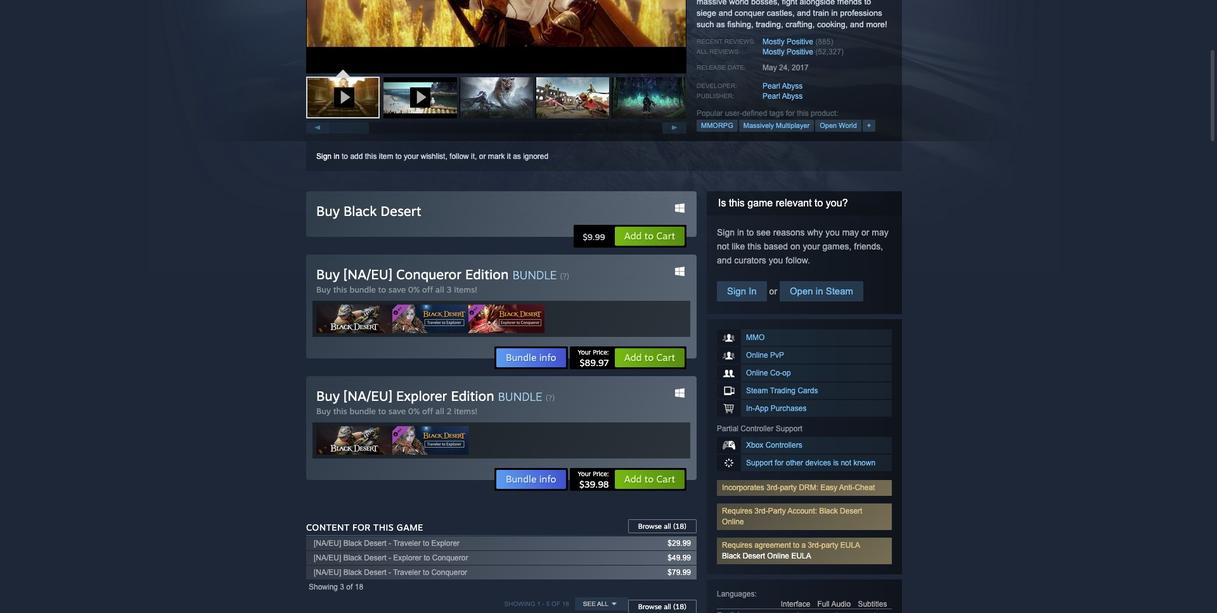 Task type: describe. For each thing, give the bounding box(es) containing it.
not inside sign in to see reasons why you may or may not like this based on your games, friends, and curators you follow.
[[717, 242, 729, 252]]

3rd- for party
[[755, 507, 768, 516]]

trading
[[770, 387, 796, 396]]

0% for explorer
[[408, 406, 420, 416]]

$79.99
[[668, 569, 691, 577]]

3rd- inside the requires agreement to a 3rd-party eula black desert online eula
[[808, 541, 821, 550]]

to down game
[[423, 539, 429, 548]]

add for buy [na/eu] explorer edition
[[624, 474, 642, 486]]

traveler for explorer
[[393, 539, 421, 548]]

1 horizontal spatial support
[[776, 425, 802, 434]]

0 vertical spatial explorer
[[396, 388, 447, 404]]

[na/eu] black desert - traveler to conqueror
[[314, 569, 467, 577]]

audio
[[831, 600, 851, 609]]

based
[[764, 242, 788, 252]]

all up $29.99
[[664, 522, 671, 531]]

world
[[839, 122, 857, 129]]

1 vertical spatial explorer
[[431, 539, 460, 548]]

online co-op
[[746, 369, 791, 378]]

1 vertical spatial all
[[597, 601, 608, 608]]

- left 5 at the bottom left of page
[[542, 601, 544, 608]]

(885)
[[815, 37, 833, 46]]

0 horizontal spatial or
[[479, 152, 486, 161]]

all down $79.99
[[664, 603, 671, 612]]

[na/eu] black desert - explorer to conqueror
[[314, 554, 468, 563]]

in for sign in to see reasons why you may or may not like this based on your games, friends, and curators you follow.
[[737, 228, 744, 238]]

item
[[379, 152, 393, 161]]

co-
[[770, 369, 782, 378]]

as
[[513, 152, 521, 161]]

bundle for buy [na/eu] conqueror edition
[[506, 352, 537, 364]]

1 add to cart link from the top
[[614, 226, 685, 247]]

bundle info link for buy [na/eu] conqueror edition
[[496, 348, 566, 368]]

0 horizontal spatial 18
[[355, 583, 363, 592]]

- for [na/eu] black desert - traveler to conqueror
[[389, 569, 391, 577]]

account: black
[[788, 507, 838, 516]]

1
[[537, 601, 541, 608]]

date:
[[728, 64, 746, 71]]

party
[[768, 507, 786, 516]]

2 browse all (18) from the top
[[638, 603, 687, 612]]

1 may from the left
[[842, 228, 859, 238]]

add to cart link for buy [na/eu] conqueror edition
[[614, 348, 685, 368]]

buy [na/eu] explorer edition bundle (?)
[[316, 388, 555, 404]]

may 24, 2017
[[763, 63, 809, 72]]

1 horizontal spatial eula
[[840, 541, 860, 550]]

other
[[786, 459, 803, 468]]

popular user-defined tags for this product:
[[697, 109, 838, 118]]

buy this bundle to save 0% off all 3 items!
[[316, 285, 477, 295]]

items! for explorer
[[454, 406, 477, 416]]

bundle for buy [na/eu] explorer edition
[[506, 474, 537, 486]]

controllers
[[766, 441, 802, 450]]

0 horizontal spatial you
[[769, 255, 783, 266]]

[na/eu] for [na/eu] black desert - traveler to explorer
[[314, 539, 341, 548]]

[na/eu] for [na/eu] black desert - traveler to conqueror
[[314, 569, 341, 577]]

release date:
[[697, 64, 746, 71]]

why
[[807, 228, 823, 238]]

pearl abyss link for publisher:
[[763, 92, 803, 101]]

follow
[[450, 152, 469, 161]]

your inside sign in to see reasons why you may or may not like this based on your games, friends, and curators you follow.
[[803, 242, 820, 252]]

to right "$9.99"
[[645, 230, 654, 242]]

content
[[306, 522, 350, 533]]

languages
[[717, 590, 755, 599]]

this inside sign in to see reasons why you may or may not like this based on your games, friends, and curators you follow.
[[748, 242, 761, 252]]

relevant
[[776, 198, 812, 209]]

mostly for mostly positive (52,327)
[[763, 48, 785, 56]]

sign in
[[727, 286, 757, 297]]

1 horizontal spatial for
[[786, 109, 795, 118]]

buy for buy black desert
[[316, 203, 340, 219]]

developer:
[[697, 82, 737, 89]]

mmo link
[[717, 330, 892, 346]]

to up [na/eu] black desert - traveler to conqueror
[[424, 554, 430, 563]]

friends,
[[854, 242, 883, 252]]

online inside online pvp link
[[746, 351, 768, 360]]

to inside the requires agreement to a 3rd-party eula black desert online eula
[[793, 541, 799, 550]]

1 horizontal spatial of
[[552, 601, 560, 608]]

mostly for mostly positive (885)
[[763, 37, 785, 46]]

add to cart for buy [na/eu] conqueror edition
[[624, 352, 675, 364]]

to left "you?"
[[815, 198, 823, 209]]

$9.99
[[583, 232, 605, 242]]

off for conqueror
[[422, 285, 433, 295]]

controller
[[741, 425, 774, 434]]

positive for (52,327)
[[787, 48, 813, 56]]

sign for sign in
[[727, 286, 746, 297]]

2 browse from the top
[[638, 603, 662, 612]]

showing 3 of 18
[[309, 583, 363, 592]]

incorporates
[[722, 484, 764, 493]]

partial
[[717, 425, 739, 434]]

to left add
[[342, 152, 348, 161]]

1 vertical spatial not
[[841, 459, 851, 468]]

mostly positive (52,327)
[[763, 48, 844, 56]]

1 add to cart from the top
[[624, 230, 675, 242]]

ignored
[[523, 152, 548, 161]]

bundle for buy [na/eu] explorer edition
[[498, 390, 542, 404]]

sign in to see reasons why you may or may not like this based on your games, friends, and curators you follow.
[[717, 228, 889, 266]]

wishlist,
[[421, 152, 447, 161]]

your price: $39.98
[[578, 470, 609, 490]]

in-app purchases link
[[717, 401, 892, 417]]

0 horizontal spatial eula
[[791, 552, 811, 561]]

online inside online co-op link
[[746, 369, 768, 378]]

1 (18) from the top
[[673, 522, 687, 531]]

2 may from the left
[[872, 228, 889, 238]]

buy for buy this bundle to save 0% off all 2 items!
[[316, 406, 331, 416]]

sign in link
[[316, 152, 340, 161]]

is
[[718, 198, 726, 209]]

desert inside requires 3rd-party account: black desert online
[[840, 507, 862, 516]]

reviews: for mostly positive (885)
[[724, 38, 755, 45]]

your for buy [na/eu] conqueror edition
[[578, 349, 591, 356]]

desert for [na/eu] black desert - traveler to explorer
[[364, 539, 387, 548]]

and
[[717, 255, 732, 266]]

sign in link
[[717, 281, 767, 302]]

op
[[782, 369, 791, 378]]

all left 2
[[435, 406, 444, 416]]

1 cart from the top
[[656, 230, 675, 242]]

it
[[507, 152, 511, 161]]

product:
[[811, 109, 838, 118]]

2017
[[792, 63, 809, 72]]

pvp
[[770, 351, 784, 360]]

1 vertical spatial 3
[[340, 583, 344, 592]]

to right $39.98
[[645, 474, 654, 486]]

open for open in steam
[[790, 286, 813, 297]]

buy for buy [na/eu] explorer edition bundle (?)
[[316, 388, 340, 404]]

tags
[[769, 109, 784, 118]]

0 vertical spatial 3
[[447, 285, 452, 295]]

bundle for buy [na/eu] conqueror edition
[[512, 268, 557, 282]]

0 vertical spatial of
[[346, 583, 353, 592]]

0 vertical spatial party
[[780, 484, 797, 493]]

online pvp link
[[717, 347, 892, 364]]

(52,327)
[[815, 48, 844, 56]]

massively
[[743, 122, 774, 129]]

cart for buy [na/eu] conqueror edition
[[656, 352, 675, 364]]

black for [na/eu] black desert - explorer to conqueror
[[343, 554, 362, 563]]

add for buy [na/eu] conqueror edition
[[624, 352, 642, 364]]

+
[[867, 122, 871, 129]]

open in steam link
[[780, 281, 863, 302]]

mostly positive (885)
[[763, 37, 833, 46]]

open in steam
[[790, 286, 853, 297]]

1 vertical spatial 18
[[562, 601, 569, 608]]

this
[[373, 522, 394, 533]]

content for this game
[[306, 522, 423, 533]]

support for other devices is not known link
[[717, 455, 892, 472]]

black for buy black desert
[[344, 203, 377, 219]]

cheat
[[855, 484, 875, 493]]

cards
[[798, 387, 818, 396]]

black inside the requires agreement to a 3rd-party eula black desert online eula
[[722, 552, 741, 561]]

black desert online eula link
[[722, 552, 811, 561]]

recent reviews:
[[697, 38, 755, 45]]

bundle info link for buy [na/eu] explorer edition
[[496, 470, 566, 490]]

drm:
[[799, 484, 818, 493]]

game
[[748, 198, 773, 209]]

known
[[854, 459, 876, 468]]

is this game relevant to you?
[[718, 198, 848, 209]]

steam trading cards
[[746, 387, 818, 396]]

online pvp
[[746, 351, 784, 360]]

languages :
[[717, 590, 757, 599]]

support inside support for other devices is not known link
[[746, 459, 773, 468]]

popular
[[697, 109, 723, 118]]

1 horizontal spatial steam
[[826, 286, 853, 297]]

desert for [na/eu] black desert - explorer to conqueror
[[364, 554, 387, 563]]

in
[[749, 286, 757, 297]]

add to cart for buy [na/eu] explorer edition
[[624, 474, 675, 486]]

[na/eu] black desert - traveler to explorer
[[314, 539, 460, 548]]

bundle for conqueror
[[350, 285, 376, 295]]

see
[[583, 601, 596, 608]]



Task type: vqa. For each thing, say whether or not it's contained in the screenshot.


Task type: locate. For each thing, give the bounding box(es) containing it.
mmorpg link
[[697, 120, 738, 132]]

0 vertical spatial (18)
[[673, 522, 687, 531]]

2 cart from the top
[[656, 352, 675, 364]]

1 vertical spatial add
[[624, 352, 642, 364]]

price: up $39.98
[[593, 470, 609, 478]]

see all
[[583, 601, 608, 608]]

traveler for conqueror
[[393, 569, 421, 577]]

$39.98
[[579, 479, 609, 490]]

add right "$9.99"
[[624, 230, 642, 242]]

price: inside the "your price: $89.97"
[[593, 349, 609, 356]]

0 vertical spatial for
[[786, 109, 795, 118]]

0 horizontal spatial your
[[404, 152, 419, 161]]

or inside sign in to see reasons why you may or may not like this based on your games, friends, and curators you follow.
[[861, 228, 869, 238]]

(?) inside 'buy [na/eu] conqueror edition bundle (?)'
[[560, 272, 569, 281]]

1 horizontal spatial (?)
[[560, 272, 569, 281]]

0 vertical spatial positive
[[787, 37, 813, 46]]

off down "buy [na/eu] explorer edition bundle (?)"
[[422, 406, 433, 416]]

online down incorporates
[[722, 518, 744, 527]]

info left the "your price: $89.97"
[[539, 352, 556, 364]]

your up $89.97
[[578, 349, 591, 356]]

xbox controllers
[[746, 441, 802, 450]]

2 pearl abyss link from the top
[[763, 92, 803, 101]]

0 horizontal spatial open
[[790, 286, 813, 297]]

18 down [na/eu] black desert - traveler to conqueror
[[355, 583, 363, 592]]

to left see
[[747, 228, 754, 238]]

pearl abyss for publisher:
[[763, 92, 803, 101]]

3rd- inside requires 3rd-party account: black desert online
[[755, 507, 768, 516]]

to
[[342, 152, 348, 161], [395, 152, 402, 161], [815, 198, 823, 209], [747, 228, 754, 238], [645, 230, 654, 242], [378, 285, 386, 295], [645, 352, 654, 364], [378, 406, 386, 416], [645, 474, 654, 486], [423, 539, 429, 548], [793, 541, 799, 550], [424, 554, 430, 563], [423, 569, 429, 577]]

1 your from the top
[[578, 349, 591, 356]]

1 vertical spatial conqueror
[[432, 554, 468, 563]]

cart for buy [na/eu] explorer edition
[[656, 474, 675, 486]]

3rd- right a on the right bottom of the page
[[808, 541, 821, 550]]

add right $89.97
[[624, 352, 642, 364]]

1 vertical spatial sign
[[717, 228, 735, 238]]

your inside the "your price: $89.97"
[[578, 349, 591, 356]]

for
[[786, 109, 795, 118], [775, 459, 784, 468]]

1 vertical spatial reviews:
[[709, 48, 740, 55]]

3 add to cart from the top
[[624, 474, 675, 486]]

1 bundle info from the top
[[506, 352, 556, 364]]

desert for buy black desert
[[381, 203, 421, 219]]

to down [na/eu] black desert - explorer to conqueror
[[423, 569, 429, 577]]

0 vertical spatial all
[[697, 48, 708, 55]]

3rd-
[[766, 484, 780, 493], [755, 507, 768, 516], [808, 541, 821, 550]]

0 vertical spatial conqueror
[[396, 266, 462, 283]]

1 vertical spatial you
[[769, 255, 783, 266]]

abyss up 'tags'
[[782, 92, 803, 101]]

(?) for buy [na/eu] conqueror edition
[[560, 272, 569, 281]]

purchases
[[771, 404, 807, 413]]

pearl abyss down 24,
[[763, 82, 803, 91]]

2 mostly from the top
[[763, 48, 785, 56]]

of right showing in the bottom of the page
[[346, 583, 353, 592]]

to right $89.97
[[645, 352, 654, 364]]

18 right 5 at the bottom left of page
[[562, 601, 569, 608]]

0 vertical spatial pearl abyss link
[[763, 82, 803, 91]]

1 0% from the top
[[408, 285, 420, 295]]

desert down anti-
[[840, 507, 862, 516]]

2 positive from the top
[[787, 48, 813, 56]]

reviews: for mostly positive (52,327)
[[709, 48, 740, 55]]

1 vertical spatial save
[[388, 406, 406, 416]]

1 requires from the top
[[722, 507, 752, 516]]

0 vertical spatial browse all (18)
[[638, 522, 687, 531]]

defined
[[742, 109, 767, 118]]

0 vertical spatial add
[[624, 230, 642, 242]]

0 horizontal spatial all
[[597, 601, 608, 608]]

2 vertical spatial sign
[[727, 286, 746, 297]]

bundle info link left the "your price: $89.97"
[[496, 348, 566, 368]]

browse all (18)
[[638, 522, 687, 531], [638, 603, 687, 612]]

edition
[[465, 266, 509, 283], [451, 388, 494, 404]]

party left drm:
[[780, 484, 797, 493]]

- up [na/eu] black desert - traveler to conqueror
[[389, 554, 391, 563]]

1 price: from the top
[[593, 349, 609, 356]]

5 buy from the top
[[316, 406, 331, 416]]

sign left add
[[316, 152, 332, 161]]

2 abyss from the top
[[782, 92, 803, 101]]

1 horizontal spatial you
[[825, 228, 840, 238]]

18
[[355, 583, 363, 592], [562, 601, 569, 608]]

$49.99
[[668, 554, 691, 563]]

2 save from the top
[[388, 406, 406, 416]]

save for conqueror
[[388, 285, 406, 295]]

requires up black desert online eula link
[[722, 541, 752, 550]]

2 horizontal spatial or
[[861, 228, 869, 238]]

0% down "buy [na/eu] explorer edition bundle (?)"
[[408, 406, 420, 416]]

2 add to cart from the top
[[624, 352, 675, 364]]

abyss for developer:
[[782, 82, 803, 91]]

1 vertical spatial open
[[790, 286, 813, 297]]

or right it,
[[479, 152, 486, 161]]

you down based
[[769, 255, 783, 266]]

traveler down [na/eu] black desert - explorer to conqueror
[[393, 569, 421, 577]]

5
[[546, 601, 550, 608]]

3rd- up party
[[766, 484, 780, 493]]

incorporates 3rd-party drm: easy anti-cheat
[[722, 484, 875, 493]]

add to cart right "$9.99"
[[624, 230, 675, 242]]

1 vertical spatial bundle info
[[506, 474, 556, 486]]

off for explorer
[[422, 406, 433, 416]]

1 vertical spatial abyss
[[782, 92, 803, 101]]

requires for requires 3rd-party account: black desert online
[[722, 507, 752, 516]]

pearl abyss for developer:
[[763, 82, 803, 91]]

2 requires from the top
[[722, 541, 752, 550]]

save down "buy [na/eu] explorer edition bundle (?)"
[[388, 406, 406, 416]]

off
[[422, 285, 433, 295], [422, 406, 433, 416]]

2 vertical spatial conqueror
[[431, 569, 467, 577]]

all down 'buy [na/eu] conqueror edition bundle (?)'
[[435, 285, 444, 295]]

- for [na/eu] black desert - explorer to conqueror
[[389, 554, 391, 563]]

(?) inside "buy [na/eu] explorer edition bundle (?)"
[[546, 394, 555, 403]]

3 cart from the top
[[656, 474, 675, 486]]

a
[[802, 541, 806, 550]]

easy
[[821, 484, 837, 493]]

you?
[[826, 198, 848, 209]]

requires for requires agreement to a 3rd-party eula black desert online eula
[[722, 541, 752, 550]]

1 vertical spatial info
[[539, 474, 556, 486]]

1 vertical spatial requires
[[722, 541, 752, 550]]

1 vertical spatial positive
[[787, 48, 813, 56]]

of right 5 at the bottom left of page
[[552, 601, 560, 608]]

0 vertical spatial items!
[[454, 285, 477, 295]]

1 vertical spatial bundle
[[350, 406, 376, 416]]

requires inside requires 3rd-party account: black desert online
[[722, 507, 752, 516]]

2 items! from the top
[[454, 406, 477, 416]]

add to cart right $39.98
[[624, 474, 675, 486]]

0 vertical spatial (?)
[[560, 272, 569, 281]]

agreement
[[755, 541, 791, 550]]

2 add to cart link from the top
[[614, 348, 685, 368]]

3 add from the top
[[624, 474, 642, 486]]

browse all (18) up $29.99
[[638, 522, 687, 531]]

1 browse all (18) from the top
[[638, 522, 687, 531]]

to inside sign in to see reasons why you may or may not like this based on your games, friends, and curators you follow.
[[747, 228, 754, 238]]

eula down a on the right bottom of the page
[[791, 552, 811, 561]]

not
[[717, 242, 729, 252], [841, 459, 851, 468]]

1 browse from the top
[[638, 522, 662, 531]]

or right in
[[767, 287, 780, 297]]

devices
[[805, 459, 831, 468]]

1 vertical spatial edition
[[451, 388, 494, 404]]

0 horizontal spatial for
[[775, 459, 784, 468]]

it,
[[471, 152, 477, 161]]

desert down this
[[364, 539, 387, 548]]

requires down incorporates
[[722, 507, 752, 516]]

pearl abyss link up 'tags'
[[763, 92, 803, 101]]

price: for buy [na/eu] explorer edition
[[593, 470, 609, 478]]

- down [na/eu] black desert - explorer to conqueror
[[389, 569, 391, 577]]

conqueror for traveler
[[431, 569, 467, 577]]

2 bundle from the top
[[350, 406, 376, 416]]

info left your price: $39.98
[[539, 474, 556, 486]]

sign for sign in to add this item to your wishlist, follow it, or mark it as ignored
[[316, 152, 332, 161]]

browse
[[638, 522, 662, 531], [638, 603, 662, 612]]

1 vertical spatial price:
[[593, 470, 609, 478]]

add to cart link
[[614, 226, 685, 247], [614, 348, 685, 368], [614, 470, 685, 490]]

1 vertical spatial (18)
[[673, 603, 687, 612]]

- up [na/eu] black desert - explorer to conqueror
[[389, 539, 391, 548]]

1 traveler from the top
[[393, 539, 421, 548]]

2 vertical spatial add to cart link
[[614, 470, 685, 490]]

0 vertical spatial add to cart
[[624, 230, 675, 242]]

black for [na/eu] black desert - traveler to explorer
[[343, 539, 362, 548]]

- for [na/eu] black desert - traveler to explorer
[[389, 539, 391, 548]]

0 vertical spatial bundle
[[350, 285, 376, 295]]

[na/eu]
[[344, 266, 392, 283], [344, 388, 392, 404], [314, 539, 341, 548], [314, 554, 341, 563], [314, 569, 341, 577]]

2 bundle info link from the top
[[496, 470, 566, 490]]

mmorpg
[[701, 122, 733, 129]]

price: inside your price: $39.98
[[593, 470, 609, 478]]

bundle inside 'buy [na/eu] conqueror edition bundle (?)'
[[512, 268, 557, 282]]

1 vertical spatial your
[[803, 242, 820, 252]]

3rd- down incorporates
[[755, 507, 768, 516]]

open down follow. on the top right of page
[[790, 286, 813, 297]]

user-
[[725, 109, 742, 118]]

1 vertical spatial items!
[[454, 406, 477, 416]]

1 bundle from the top
[[506, 352, 537, 364]]

pearl abyss up 'tags'
[[763, 92, 803, 101]]

desert inside the requires agreement to a 3rd-party eula black desert online eula
[[743, 552, 765, 561]]

1 horizontal spatial all
[[697, 48, 708, 55]]

to left a on the right bottom of the page
[[793, 541, 799, 550]]

0 vertical spatial price:
[[593, 349, 609, 356]]

2 vertical spatial 3rd-
[[808, 541, 821, 550]]

0 vertical spatial save
[[388, 285, 406, 295]]

0% down 'buy [na/eu] conqueror edition bundle (?)'
[[408, 285, 420, 295]]

showing 1 - 5 of 18
[[504, 601, 569, 608]]

1 info from the top
[[539, 352, 556, 364]]

reviews: down recent reviews:
[[709, 48, 740, 55]]

1 vertical spatial party
[[821, 541, 838, 550]]

save for explorer
[[388, 406, 406, 416]]

items! for conqueror
[[454, 285, 477, 295]]

for inside support for other devices is not known link
[[775, 459, 784, 468]]

price: for buy [na/eu] conqueror edition
[[593, 349, 609, 356]]

browse all (18) down $79.99
[[638, 603, 687, 612]]

add to cart link for buy [na/eu] explorer edition
[[614, 470, 685, 490]]

1 horizontal spatial open
[[820, 122, 837, 129]]

0 vertical spatial bundle
[[512, 268, 557, 282]]

in for open in steam
[[816, 286, 823, 297]]

edition for conqueror
[[465, 266, 509, 283]]

desert down 'item'
[[381, 203, 421, 219]]

open world link
[[815, 120, 861, 132]]

traveler
[[393, 539, 421, 548], [393, 569, 421, 577]]

2 vertical spatial explorer
[[393, 554, 422, 563]]

0 vertical spatial pearl
[[763, 82, 780, 91]]

2 traveler from the top
[[393, 569, 421, 577]]

2 horizontal spatial in
[[816, 286, 823, 297]]

1 buy from the top
[[316, 203, 340, 219]]

2 pearl abyss from the top
[[763, 92, 803, 101]]

[na/eu] for [na/eu] black desert - explorer to conqueror
[[314, 554, 341, 563]]

reviews: up all reviews:
[[724, 38, 755, 45]]

0 vertical spatial traveler
[[393, 539, 421, 548]]

add to cart right $89.97
[[624, 352, 675, 364]]

1 vertical spatial in
[[737, 228, 744, 238]]

online left co-
[[746, 369, 768, 378]]

xbox controllers link
[[717, 437, 892, 454]]

1 items! from the top
[[454, 285, 477, 295]]

bundle inside "buy [na/eu] explorer edition bundle (?)"
[[498, 390, 542, 404]]

0 vertical spatial your
[[404, 152, 419, 161]]

in for sign in to add this item to your wishlist, follow it, or mark it as ignored
[[334, 152, 340, 161]]

2 price: from the top
[[593, 470, 609, 478]]

0% for conqueror
[[408, 285, 420, 295]]

:
[[755, 590, 757, 599]]

0 horizontal spatial support
[[746, 459, 773, 468]]

all right see
[[597, 601, 608, 608]]

0 vertical spatial in
[[334, 152, 340, 161]]

1 vertical spatial steam
[[746, 387, 768, 396]]

pearl abyss link for developer:
[[763, 82, 803, 91]]

2 (18) from the top
[[673, 603, 687, 612]]

positive down the mostly positive (885)
[[787, 48, 813, 56]]

anti-
[[839, 484, 855, 493]]

2 bundle from the top
[[506, 474, 537, 486]]

0 horizontal spatial of
[[346, 583, 353, 592]]

party inside the requires agreement to a 3rd-party eula black desert online eula
[[821, 541, 838, 550]]

2 buy from the top
[[316, 266, 340, 283]]

online inside the requires agreement to a 3rd-party eula black desert online eula
[[767, 552, 789, 561]]

0 vertical spatial eula
[[840, 541, 860, 550]]

1 pearl from the top
[[763, 82, 780, 91]]

0 horizontal spatial (?)
[[546, 394, 555, 403]]

massively multiplayer
[[743, 122, 810, 129]]

1 abyss from the top
[[782, 82, 803, 91]]

pearl down may
[[763, 82, 780, 91]]

you
[[825, 228, 840, 238], [769, 255, 783, 266]]

1 pearl abyss link from the top
[[763, 82, 803, 91]]

buy for buy this bundle to save 0% off all 3 items!
[[316, 285, 331, 295]]

multiplayer
[[776, 122, 810, 129]]

desert down agreement
[[743, 552, 765, 561]]

2 your from the top
[[578, 470, 591, 478]]

positive up mostly positive (52,327)
[[787, 37, 813, 46]]

in
[[334, 152, 340, 161], [737, 228, 744, 238], [816, 286, 823, 297]]

bundle info
[[506, 352, 556, 364], [506, 474, 556, 486]]

cart
[[656, 230, 675, 242], [656, 352, 675, 364], [656, 474, 675, 486]]

to down "buy [na/eu] explorer edition bundle (?)"
[[378, 406, 386, 416]]

1 vertical spatial off
[[422, 406, 433, 416]]

1 save from the top
[[388, 285, 406, 295]]

sign
[[316, 152, 332, 161], [717, 228, 735, 238], [727, 286, 746, 297]]

explorer
[[396, 388, 447, 404], [431, 539, 460, 548], [393, 554, 422, 563]]

0 horizontal spatial may
[[842, 228, 859, 238]]

info for buy [na/eu] explorer edition
[[539, 474, 556, 486]]

2 pearl from the top
[[763, 92, 780, 101]]

items! down 'buy [na/eu] conqueror edition bundle (?)'
[[454, 285, 477, 295]]

add to cart link right $39.98
[[614, 470, 685, 490]]

3 buy from the top
[[316, 285, 331, 295]]

pearl for publisher:
[[763, 92, 780, 101]]

(?) for buy [na/eu] explorer edition
[[546, 394, 555, 403]]

sign inside sign in to see reasons why you may or may not like this based on your games, friends, and curators you follow.
[[717, 228, 735, 238]]

1 vertical spatial add to cart
[[624, 352, 675, 364]]

to down 'buy [na/eu] conqueror edition bundle (?)'
[[378, 285, 386, 295]]

buy [na/eu] conqueror edition bundle (?)
[[316, 266, 569, 283]]

all down recent
[[697, 48, 708, 55]]

your inside your price: $39.98
[[578, 470, 591, 478]]

0 vertical spatial bundle info link
[[496, 348, 566, 368]]

reviews:
[[724, 38, 755, 45], [709, 48, 740, 55]]

2 vertical spatial add
[[624, 474, 642, 486]]

your for buy [na/eu] explorer edition
[[578, 470, 591, 478]]

to right 'item'
[[395, 152, 402, 161]]

1 bundle from the top
[[350, 285, 376, 295]]

requires inside the requires agreement to a 3rd-party eula black desert online eula
[[722, 541, 752, 550]]

steam down the games,
[[826, 286, 853, 297]]

info for buy [na/eu] conqueror edition
[[539, 352, 556, 364]]

black
[[344, 203, 377, 219], [343, 539, 362, 548], [722, 552, 741, 561], [343, 554, 362, 563], [343, 569, 362, 577]]

desert down [na/eu] black desert - explorer to conqueror
[[364, 569, 387, 577]]

2 add from the top
[[624, 352, 642, 364]]

1 positive from the top
[[787, 37, 813, 46]]

party right a on the right bottom of the page
[[821, 541, 838, 550]]

add to cart
[[624, 230, 675, 242], [624, 352, 675, 364], [624, 474, 675, 486]]

0 vertical spatial reviews:
[[724, 38, 755, 45]]

in-
[[746, 404, 755, 413]]

conqueror up buy this bundle to save 0% off all 3 items!
[[396, 266, 462, 283]]

1 vertical spatial for
[[775, 459, 784, 468]]

1 vertical spatial browse all (18)
[[638, 603, 687, 612]]

sign for sign in to see reasons why you may or may not like this based on your games, friends, and curators you follow.
[[717, 228, 735, 238]]

1 vertical spatial (?)
[[546, 394, 555, 403]]

0 vertical spatial bundle
[[506, 352, 537, 364]]

2 vertical spatial add to cart
[[624, 474, 675, 486]]

online co-op link
[[717, 365, 892, 382]]

abyss for publisher:
[[782, 92, 803, 101]]

pearl abyss
[[763, 82, 803, 91], [763, 92, 803, 101]]

0 vertical spatial you
[[825, 228, 840, 238]]

online inside requires 3rd-party account: black desert online
[[722, 518, 744, 527]]

0 horizontal spatial 3
[[340, 583, 344, 592]]

add to cart link right "$9.99"
[[614, 226, 685, 247]]

desert down [na/eu] black desert - traveler to explorer
[[364, 554, 387, 563]]

0%
[[408, 285, 420, 295], [408, 406, 420, 416]]

positive for (885)
[[787, 37, 813, 46]]

(18) down $79.99
[[673, 603, 687, 612]]

1 vertical spatial browse
[[638, 603, 662, 612]]

0 vertical spatial not
[[717, 242, 729, 252]]

bundle for explorer
[[350, 406, 376, 416]]

not up and
[[717, 242, 729, 252]]

showing
[[309, 583, 338, 592]]

bundle
[[506, 352, 537, 364], [506, 474, 537, 486]]

open for open world
[[820, 122, 837, 129]]

0 vertical spatial off
[[422, 285, 433, 295]]

all reviews:
[[697, 48, 740, 55]]

1 horizontal spatial or
[[767, 287, 780, 297]]

pearl abyss link down 24,
[[763, 82, 803, 91]]

release
[[697, 64, 726, 71]]

bundle info left the "your price: $89.97"
[[506, 352, 556, 364]]

partial controller support
[[717, 425, 802, 434]]

0 vertical spatial bundle info
[[506, 352, 556, 364]]

(18) up $29.99
[[673, 522, 687, 531]]

desert for [na/eu] black desert - traveler to conqueror
[[364, 569, 387, 577]]

open world
[[820, 122, 857, 129]]

24,
[[779, 63, 790, 72]]

steam trading cards link
[[717, 383, 892, 399]]

4 buy from the top
[[316, 388, 340, 404]]

1 mostly from the top
[[763, 37, 785, 46]]

3rd- for party
[[766, 484, 780, 493]]

your down why
[[803, 242, 820, 252]]

explorer up buy this bundle to save 0% off all 2 items!
[[396, 388, 447, 404]]

1 add from the top
[[624, 230, 642, 242]]

0 vertical spatial 18
[[355, 583, 363, 592]]

1 off from the top
[[422, 285, 433, 295]]

2 0% from the top
[[408, 406, 420, 416]]

$89.97
[[580, 358, 609, 368]]

edition for explorer
[[451, 388, 494, 404]]

may
[[763, 63, 777, 72]]

0 vertical spatial or
[[479, 152, 486, 161]]

publisher:
[[697, 93, 734, 100]]

buy for buy [na/eu] conqueror edition bundle (?)
[[316, 266, 340, 283]]

for up multiplayer
[[786, 109, 795, 118]]

online down mmo
[[746, 351, 768, 360]]

2 off from the top
[[422, 406, 433, 416]]

items! right 2
[[454, 406, 477, 416]]

2 vertical spatial or
[[767, 287, 780, 297]]

support down xbox
[[746, 459, 773, 468]]

full
[[817, 600, 830, 609]]

0 horizontal spatial not
[[717, 242, 729, 252]]

you up the games,
[[825, 228, 840, 238]]

requires agreement to a 3rd-party eula black desert online eula
[[722, 541, 860, 561]]

add to cart link right $89.97
[[614, 348, 685, 368]]

0 vertical spatial abyss
[[782, 82, 803, 91]]

not right is
[[841, 459, 851, 468]]

3 down 'buy [na/eu] conqueror edition bundle (?)'
[[447, 285, 452, 295]]

in left add
[[334, 152, 340, 161]]

info
[[539, 352, 556, 364], [539, 474, 556, 486]]

1 bundle info link from the top
[[496, 348, 566, 368]]

bundle info for buy [na/eu] explorer edition
[[506, 474, 556, 486]]

abyss
[[782, 82, 803, 91], [782, 92, 803, 101]]

pearl for developer:
[[763, 82, 780, 91]]

abyss down the may 24, 2017
[[782, 82, 803, 91]]

1 horizontal spatial in
[[737, 228, 744, 238]]

0 vertical spatial steam
[[826, 286, 853, 297]]

pearl
[[763, 82, 780, 91], [763, 92, 780, 101]]

conqueror down [na/eu] black desert - explorer to conqueror
[[431, 569, 467, 577]]

requires 3rd-party account: black desert online
[[722, 507, 862, 527]]

your left wishlist,
[[404, 152, 419, 161]]

2 vertical spatial in
[[816, 286, 823, 297]]

explorer up [na/eu] black desert - traveler to conqueror
[[393, 554, 422, 563]]

bundle info left your price: $39.98
[[506, 474, 556, 486]]

bundle info for buy [na/eu] conqueror edition
[[506, 352, 556, 364]]

in inside sign in to see reasons why you may or may not like this based on your games, friends, and curators you follow.
[[737, 228, 744, 238]]

3 add to cart link from the top
[[614, 470, 685, 490]]

conqueror up [na/eu] black desert - traveler to conqueror
[[432, 554, 468, 563]]

1 vertical spatial bundle info link
[[496, 470, 566, 490]]

add right $39.98
[[624, 474, 642, 486]]

1 pearl abyss from the top
[[763, 82, 803, 91]]

black for [na/eu] black desert - traveler to conqueror
[[343, 569, 362, 577]]

conqueror for explorer
[[432, 554, 468, 563]]

may
[[842, 228, 859, 238], [872, 228, 889, 238]]

2 info from the top
[[539, 474, 556, 486]]

0 vertical spatial 3rd-
[[766, 484, 780, 493]]

your price: $89.97
[[578, 349, 609, 368]]

2 bundle info from the top
[[506, 474, 556, 486]]

0 horizontal spatial in
[[334, 152, 340, 161]]

2
[[447, 406, 452, 416]]

support
[[776, 425, 802, 434], [746, 459, 773, 468]]

off down 'buy [na/eu] conqueror edition bundle (?)'
[[422, 285, 433, 295]]

reasons
[[773, 228, 805, 238]]

pearl abyss link
[[763, 82, 803, 91], [763, 92, 803, 101]]

0 horizontal spatial steam
[[746, 387, 768, 396]]

1 vertical spatial bundle
[[498, 390, 542, 404]]



